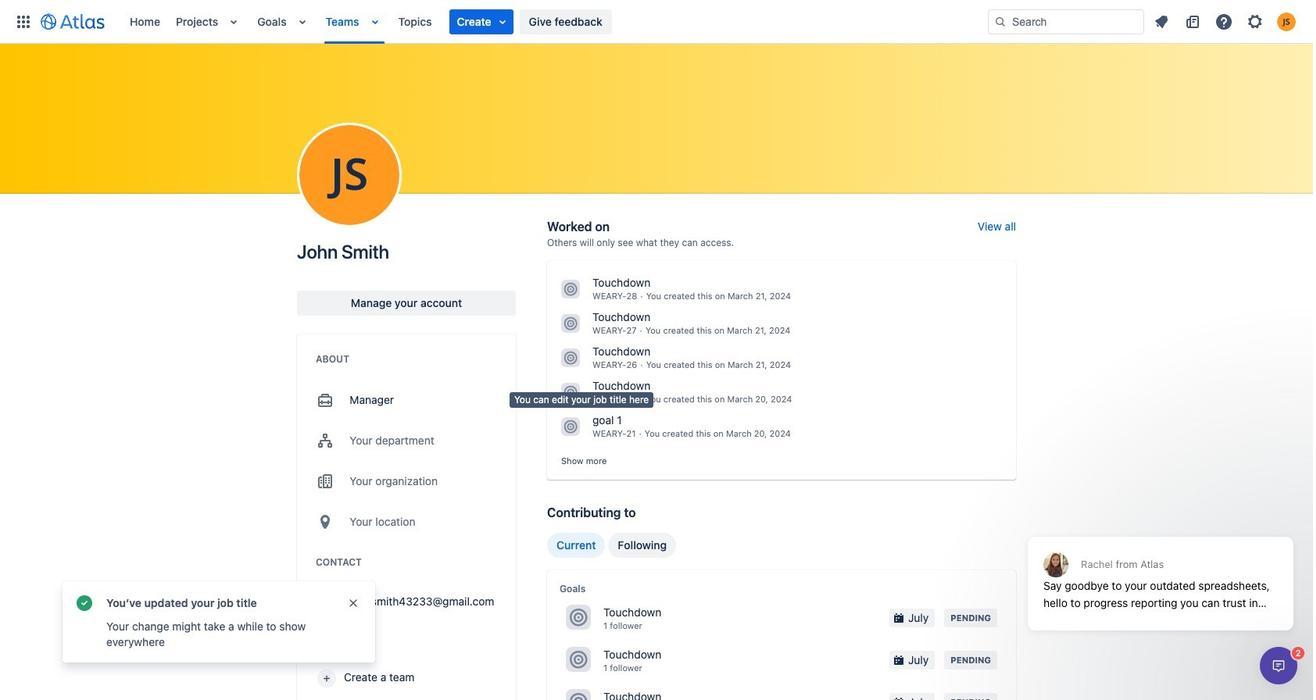 Task type: locate. For each thing, give the bounding box(es) containing it.
group
[[547, 533, 676, 558]]

settings image
[[1246, 12, 1265, 31]]

banner
[[0, 0, 1313, 44]]

profile image actions image
[[340, 166, 359, 184]]

tooltip
[[510, 392, 654, 408]]

None search field
[[988, 9, 1144, 34]]

1 horizontal spatial list
[[1148, 9, 1304, 34]]

list item
[[449, 9, 513, 34]]

account image
[[1277, 12, 1296, 31]]

notifications image
[[1152, 12, 1171, 31]]

0 vertical spatial dialog
[[1020, 499, 1302, 643]]

list
[[122, 0, 988, 43], [1148, 9, 1304, 34]]

dialog
[[1020, 499, 1302, 643], [1260, 647, 1298, 685]]



Task type: describe. For each thing, give the bounding box(es) containing it.
Search field
[[988, 9, 1144, 34]]

list item inside top element
[[449, 9, 513, 34]]

help image
[[1215, 12, 1234, 31]]

search image
[[994, 15, 1007, 28]]

0 horizontal spatial list
[[122, 0, 988, 43]]

switch to... image
[[14, 12, 33, 31]]

dismiss image
[[347, 597, 360, 610]]

top element
[[9, 0, 988, 43]]

1 vertical spatial dialog
[[1260, 647, 1298, 685]]



Task type: vqa. For each thing, say whether or not it's contained in the screenshot.
Search 'field'
yes



